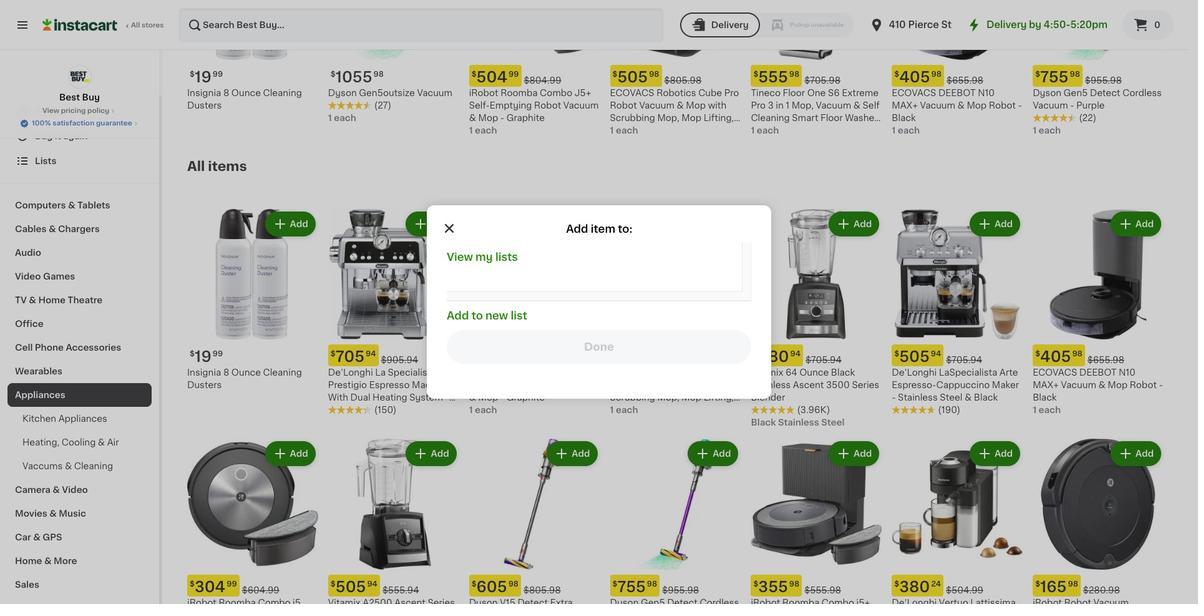 Task type: vqa. For each thing, say whether or not it's contained in the screenshot.
PEBBLES to the top
no



Task type: locate. For each thing, give the bounding box(es) containing it.
product group containing 304
[[187, 439, 318, 604]]

irobot down add to new list in the bottom left of the page
[[469, 369, 498, 377]]

1 $504.99 original price: $804.99 element from the top
[[469, 65, 600, 87]]

605
[[477, 580, 507, 594]]

0 vertical spatial smart
[[792, 114, 819, 123]]

2 mapping, from the top
[[610, 418, 651, 427]]

1 vertical spatial 755
[[618, 580, 646, 594]]

505
[[618, 70, 648, 85], [618, 350, 648, 364], [899, 350, 930, 364], [336, 580, 366, 594]]

0 horizontal spatial $405.98 original price: $655.98 element
[[892, 65, 1023, 87]]

1 vertical spatial scrubbing
[[610, 393, 655, 402]]

0 horizontal spatial 755
[[618, 580, 646, 594]]

self- right machine
[[469, 381, 490, 390]]

n10 inside item carousel region
[[978, 89, 995, 98]]

1 and from the top
[[653, 139, 670, 148]]

roomba
[[501, 89, 538, 98], [501, 369, 538, 377]]

$ 405 98 for $405.98 original price: $655.98 element within the item carousel region
[[895, 70, 942, 85]]

0 horizontal spatial $955.98
[[662, 586, 699, 595]]

all left stores
[[131, 22, 140, 29]]

98 for $405.98 original price: $655.98 element within the item carousel region
[[932, 71, 942, 78]]

dual
[[350, 393, 370, 402]]

2 station, from the top
[[676, 406, 709, 415]]

1 vertical spatial 19
[[195, 350, 211, 364]]

ounce
[[231, 89, 261, 98], [231, 368, 261, 377], [800, 369, 829, 377]]

appliances up kitchen
[[15, 391, 65, 399]]

$805.98 right $ 505
[[664, 356, 702, 365]]

service type group
[[680, 12, 854, 37]]

pro inside tineco floor one s6 extreme pro 3 in 1 mop, vacuum & self cleaning smart floor washer with iloop smart sensor - black
[[751, 101, 766, 110]]

1 504 from the top
[[477, 70, 507, 85]]

deebot inside item carousel region
[[939, 89, 976, 98]]

item carousel region
[[187, 0, 1181, 160]]

2 obstacle from the top
[[672, 418, 712, 427]]

lifting,
[[704, 114, 734, 123], [704, 393, 734, 402]]

0 vertical spatial $804.99
[[524, 76, 561, 85]]

2 avoidance from the top
[[610, 431, 656, 440]]

0 horizontal spatial max+
[[892, 101, 918, 110]]

$655.98 inside item carousel region
[[947, 76, 984, 85]]

1 $ 19 99 from the top
[[190, 70, 223, 85]]

floor up "in" on the right top of the page
[[783, 89, 805, 98]]

steel up (190)
[[940, 393, 963, 402]]

$ 505 94
[[895, 350, 941, 364], [331, 580, 378, 594]]

heating
[[373, 393, 407, 402]]

roomba inside item carousel region
[[501, 89, 538, 98]]

dyson down 1055
[[328, 89, 357, 98]]

1 cube from the top
[[699, 89, 722, 98]]

1 lifting, from the top
[[704, 114, 734, 123]]

1 horizontal spatial $405.98 original price: $655.98 element
[[1033, 345, 1164, 367]]

$655.98 for $405.98 original price: $655.98 element within the item carousel region
[[947, 76, 984, 85]]

1 insignia from the top
[[187, 89, 221, 98]]

410
[[889, 20, 906, 29]]

station, for first $505.98 original price: $805.98 element from the bottom of the page
[[676, 406, 709, 415]]

64
[[786, 369, 797, 377]]

1 vertical spatial cube
[[699, 369, 722, 377]]

$705.94 up 'vitamix 64 ounce black stainless ascent 3500 series blender' at the bottom right of page
[[806, 356, 842, 365]]

pro for first $505.98 original price: $805.98 element from the bottom of the page
[[724, 369, 739, 377]]

$ inside $ 165 98
[[1036, 581, 1040, 588]]

video games link
[[7, 265, 152, 288]]

0 vertical spatial view
[[42, 107, 59, 114]]

auto- down the "$ 505 98"
[[610, 126, 635, 135]]

stainless down 'espresso-'
[[898, 393, 938, 402]]

video down audio
[[15, 272, 41, 281]]

home down video games
[[38, 296, 66, 305]]

1 horizontal spatial video
[[62, 486, 88, 494]]

view up 100%
[[42, 107, 59, 114]]

555
[[759, 70, 788, 85]]

98 for bottom $405.98 original price: $655.98 element
[[1073, 350, 1083, 358]]

$655.98 inside product group
[[1088, 356, 1125, 365]]

2 vertical spatial steel
[[821, 418, 845, 427]]

1 horizontal spatial de'longhi
[[892, 369, 937, 377]]

movies & music
[[15, 509, 86, 518]]

1 each down dyson gen5 detect cordless vacuum - purple
[[1033, 126, 1061, 135]]

0 horizontal spatial 405
[[899, 70, 930, 85]]

1 grey from the top
[[664, 151, 686, 160]]

0 vertical spatial irobot roomba combo j5+ self-emptying robot vacuum & mop - graphite 1 each
[[469, 89, 599, 135]]

ecovacs right arte
[[1033, 369, 1077, 377]]

dyson left gen5
[[1033, 89, 1062, 98]]

$705.94 up laspecialista
[[946, 356, 982, 365]]

$804.99 down list
[[524, 356, 561, 365]]

0 horizontal spatial steel
[[370, 406, 393, 415]]

$804.99
[[524, 76, 561, 85], [524, 356, 561, 365]]

mapping, for first $505.98 original price: $805.98 element
[[610, 139, 651, 148]]

sensor
[[829, 126, 859, 135]]

94 inside $505.94 original price: $705.94 element
[[931, 350, 941, 358]]

1 vertical spatial floor
[[821, 114, 843, 123]]

94 left $555.94
[[367, 581, 378, 588]]

1 roomba from the top
[[501, 89, 538, 98]]

94 for $555.94
[[367, 581, 378, 588]]

1 mapping, from the top
[[610, 139, 651, 148]]

buy up policy
[[82, 93, 100, 102]]

1 vertical spatial smart
[[800, 126, 827, 135]]

1 horizontal spatial view
[[447, 252, 473, 262]]

auto- for first $505.98 original price: $805.98 element from the bottom of the page
[[610, 406, 635, 415]]

19 inside product group
[[195, 350, 211, 364]]

best buy
[[59, 93, 100, 102]]

0 vertical spatial $ 19 99
[[190, 70, 223, 85]]

0 vertical spatial $805.98
[[664, 76, 702, 85]]

None search field
[[179, 7, 664, 42]]

1 vertical spatial station,
[[676, 406, 709, 415]]

product group containing 755
[[610, 439, 741, 604]]

$604.99
[[242, 586, 279, 595]]

graphite inside product group
[[507, 393, 545, 402]]

1 each
[[328, 114, 356, 123], [610, 126, 638, 135], [751, 126, 779, 135], [1033, 126, 1061, 135], [610, 406, 638, 415]]

ounce for product group containing 580
[[800, 369, 829, 377]]

stainless inside de'longhi la specialista prestigio espresso machine with dual heating system - stainless steel
[[328, 406, 368, 415]]

$ inside $ 380 24
[[895, 581, 899, 588]]

combo
[[540, 89, 572, 98], [540, 369, 572, 377]]

0 vertical spatial floor
[[783, 89, 805, 98]]

and inside item carousel region
[[653, 139, 670, 148]]

- inside "de'longhi laspecialista arte espresso-cappuccino maker - stainless steel & black"
[[892, 393, 896, 402]]

scrubbing down the "$ 505 98"
[[610, 114, 655, 123]]

auto-
[[610, 126, 635, 135], [610, 406, 635, 415]]

2 irobot from the top
[[469, 369, 498, 377]]

8
[[223, 89, 229, 98], [223, 368, 229, 377]]

auto- down $ 505
[[610, 406, 635, 415]]

$ 405 98 inside product group
[[1036, 350, 1083, 364]]

n10
[[978, 89, 995, 98], [1119, 369, 1136, 377]]

station,
[[676, 126, 709, 135], [676, 406, 709, 415]]

add button for $605.98 original price: $805.98 element
[[548, 443, 596, 465]]

$ inside $505.94 original price: $555.94 element
[[331, 581, 336, 588]]

computers & tablets link
[[7, 193, 152, 217]]

$ 504 99
[[472, 70, 519, 85]]

$805.98 for 505
[[664, 76, 702, 85]]

ecovacs down $ 505
[[610, 369, 654, 377]]

smart
[[792, 114, 819, 123], [800, 126, 827, 135]]

0 vertical spatial $405.98 original price: $655.98 element
[[892, 65, 1023, 87]]

- inside dyson gen5 detect cordless vacuum - purple
[[1071, 101, 1074, 110]]

1 vertical spatial all
[[187, 160, 205, 173]]

0 horizontal spatial $ 755 98
[[613, 580, 657, 594]]

1 $804.99 from the top
[[524, 76, 561, 85]]

robot
[[534, 101, 561, 110], [610, 101, 637, 110], [989, 101, 1016, 110], [534, 381, 561, 390], [610, 381, 637, 390], [1130, 381, 1157, 390]]

1 vertical spatial insignia 8 ounce cleaning dusters
[[187, 368, 302, 390]]

all inside "all stores" "link"
[[131, 22, 140, 29]]

$ 505 94 inside $505.94 original price: $555.94 element
[[331, 580, 378, 594]]

kitchen appliances link
[[7, 407, 152, 431]]

floor up sensor
[[821, 114, 843, 123]]

scrubbing for first $505.98 original price: $805.98 element from the bottom of the page
[[610, 393, 655, 402]]

1 horizontal spatial $655.98
[[1088, 356, 1125, 365]]

ecovacs robotics cube pro robot vacuum & mop with scrubbing mop, mop lifting, auto-cleaning station, mapping, and obstacle avoidance - grey
[[610, 89, 739, 160], [610, 369, 739, 440]]

add for product group containing 165
[[1136, 450, 1154, 458]]

0 vertical spatial $504.99 original price: $804.99 element
[[469, 65, 600, 87]]

robotics
[[657, 89, 696, 98], [657, 369, 696, 377]]

0 vertical spatial $955.98
[[1085, 76, 1122, 85]]

$655.98
[[947, 76, 984, 85], [1088, 356, 1125, 365]]

2 dyson from the left
[[1033, 89, 1062, 98]]

2 $505.98 original price: $805.98 element from the top
[[610, 345, 741, 367]]

1 insignia 8 ounce cleaning dusters from the top
[[187, 89, 302, 110]]

2 de'longhi from the left
[[892, 369, 937, 377]]

1 vertical spatial irobot roomba combo j5+ self-emptying robot vacuum & mop - graphite 1 each
[[469, 369, 599, 415]]

$355.98 original price: $555.98 element
[[751, 575, 882, 597]]

0 vertical spatial all
[[131, 22, 140, 29]]

& inside tineco floor one s6 extreme pro 3 in 1 mop, vacuum & self cleaning smart floor washer with iloop smart sensor - black
[[854, 101, 861, 110]]

1 8 from the top
[[223, 89, 229, 98]]

1 19 from the top
[[195, 70, 211, 85]]

to:
[[618, 224, 633, 234]]

delivery for delivery by 4:50-5:20pm
[[987, 20, 1027, 29]]

movies & music link
[[7, 502, 152, 526]]

product group
[[187, 209, 318, 392], [328, 209, 459, 417], [469, 209, 600, 417], [751, 209, 882, 429], [892, 209, 1023, 417], [1033, 209, 1164, 417], [187, 439, 318, 604], [328, 439, 459, 604], [469, 439, 600, 604], [610, 439, 741, 604], [751, 439, 882, 604], [892, 439, 1023, 604], [1033, 439, 1164, 604]]

2 lifting, from the top
[[704, 393, 734, 402]]

0 vertical spatial steel
[[940, 393, 963, 402]]

0 horizontal spatial floor
[[783, 89, 805, 98]]

0 horizontal spatial $655.98
[[947, 76, 984, 85]]

1 horizontal spatial steel
[[821, 418, 845, 427]]

irobot inside item carousel region
[[469, 89, 498, 98]]

0 vertical spatial ecovacs robotics cube pro robot vacuum & mop with scrubbing mop, mop lifting, auto-cleaning station, mapping, and obstacle avoidance - grey
[[610, 89, 739, 160]]

$405.98 original price: $655.98 element
[[892, 65, 1023, 87], [1033, 345, 1164, 367]]

deebot inside product group
[[1080, 369, 1117, 377]]

2 504 from the top
[[477, 350, 507, 364]]

1 horizontal spatial with
[[751, 126, 771, 135]]

$505.94 original price: $555.94 element
[[328, 575, 459, 597]]

1 each for first $505.98 original price: $805.98 element
[[610, 126, 638, 135]]

$ 405 98 for bottom $405.98 original price: $655.98 element
[[1036, 350, 1083, 364]]

$805.98 inside item carousel region
[[664, 76, 702, 85]]

& inside "de'longhi laspecialista arte espresso-cappuccino maker - stainless steel & black"
[[965, 393, 972, 402]]

games
[[43, 272, 75, 281]]

graphite for 2nd "$504.99 original price: $804.99" element from the top of the page
[[507, 393, 545, 402]]

1 each down the "$ 505 98"
[[610, 126, 638, 135]]

product group containing 405
[[1033, 209, 1164, 417]]

19 inside item carousel region
[[195, 70, 211, 85]]

scrubbing down $ 505
[[610, 393, 655, 402]]

add item to:
[[566, 224, 633, 234]]

1 each down $ 505
[[610, 406, 638, 415]]

98 inside the "$ 505 98"
[[649, 71, 659, 78]]

audio
[[15, 248, 41, 257]]

94 up "la"
[[366, 350, 376, 358]]

station, for first $505.98 original price: $805.98 element
[[676, 126, 709, 135]]

de'longhi inside de'longhi la specialista prestigio espresso machine with dual heating system - stainless steel
[[328, 369, 373, 377]]

insignia 8 ounce cleaning dusters
[[187, 89, 302, 110], [187, 368, 302, 390]]

1 vertical spatial 405
[[1040, 350, 1071, 364]]

maker
[[992, 381, 1019, 390]]

1 graphite from the top
[[507, 114, 545, 123]]

irobot roomba combo j5+ self-emptying robot vacuum & mop - graphite 1 each for "$504.99 original price: $804.99" element in item carousel region
[[469, 89, 599, 135]]

mop, inside tineco floor one s6 extreme pro 3 in 1 mop, vacuum & self cleaning smart floor washer with iloop smart sensor - black
[[792, 101, 814, 110]]

series
[[852, 381, 880, 390]]

1 emptying from the top
[[490, 101, 532, 110]]

cooling
[[62, 438, 96, 447]]

2 irobot roomba combo j5+ self-emptying robot vacuum & mop - graphite 1 each from the top
[[469, 369, 599, 415]]

0
[[1154, 21, 1161, 29]]

instacart logo image
[[42, 17, 117, 32]]

$805.98 right $ 605 98
[[524, 586, 561, 595]]

avoidance for first $505.98 original price: $805.98 element from the bottom of the page
[[610, 431, 656, 440]]

0 vertical spatial insignia 8 ounce cleaning dusters
[[187, 89, 302, 110]]

0 horizontal spatial $ 405 98
[[895, 70, 942, 85]]

2 $804.99 from the top
[[524, 356, 561, 365]]

pro left tineco
[[724, 89, 739, 98]]

0 horizontal spatial $705.94
[[806, 356, 842, 365]]

and
[[653, 139, 670, 148], [653, 418, 670, 427]]

grey inside item carousel region
[[664, 151, 686, 160]]

0 vertical spatial home
[[38, 296, 66, 305]]

0 vertical spatial 405
[[899, 70, 930, 85]]

espresso
[[369, 381, 410, 390]]

stainless up blender
[[751, 381, 791, 390]]

1 vertical spatial with
[[328, 393, 348, 402]]

0 horizontal spatial with
[[328, 393, 348, 402]]

roomba down the $ 504 99
[[501, 89, 538, 98]]

lists
[[496, 252, 518, 262]]

1 horizontal spatial deebot
[[1080, 369, 1117, 377]]

cell phone accessories
[[15, 343, 121, 352]]

it
[[55, 132, 61, 140]]

0 horizontal spatial deebot
[[939, 89, 976, 98]]

0 vertical spatial lifting,
[[704, 114, 734, 123]]

$605.98 original price: $805.98 element
[[469, 575, 600, 597]]

smart right iloop
[[800, 126, 827, 135]]

tv & home theatre
[[15, 296, 103, 305]]

1 vertical spatial with
[[708, 381, 727, 390]]

1 station, from the top
[[676, 126, 709, 135]]

add button for $580.94 original price: $705.94 element
[[830, 213, 878, 235]]

2 8 from the top
[[223, 368, 229, 377]]

in
[[776, 101, 784, 110]]

$505.98 original price: $805.98 element
[[610, 65, 741, 87], [610, 345, 741, 367]]

with
[[708, 101, 727, 110], [708, 381, 727, 390]]

94 up 64
[[791, 350, 801, 358]]

lifting, inside item carousel region
[[704, 114, 734, 123]]

0 button
[[1123, 10, 1174, 40]]

1 vertical spatial irobot
[[469, 369, 498, 377]]

graphite inside item carousel region
[[507, 114, 545, 123]]

1 irobot from the top
[[469, 89, 498, 98]]

list
[[511, 311, 527, 321]]

0 vertical spatial self-
[[469, 101, 490, 110]]

add for product group containing 405
[[1136, 219, 1154, 228]]

dyson gen5 detect cordless vacuum - purple
[[1033, 89, 1162, 110]]

1 horizontal spatial ecovacs deebot n10 max+ vacuum & mop robot - black 1 each
[[1033, 369, 1163, 415]]

0 vertical spatial with
[[708, 101, 727, 110]]

98 inside $ 165 98
[[1068, 581, 1078, 588]]

avoidance inside item carousel region
[[610, 151, 656, 160]]

add for product group containing 755
[[713, 450, 731, 458]]

s6
[[828, 89, 840, 98]]

1 each for first $505.98 original price: $805.98 element from the bottom of the page
[[610, 406, 638, 415]]

irobot roomba combo j5+ self-emptying robot vacuum & mop - graphite 1 each inside item carousel region
[[469, 89, 599, 135]]

1 obstacle from the top
[[672, 139, 712, 148]]

98 inside the $ 1055 98
[[374, 71, 384, 78]]

505 inside $505.94 original price: $705.94 element
[[899, 350, 930, 364]]

station, inside item carousel region
[[676, 126, 709, 135]]

view inside view pricing policy "link"
[[42, 107, 59, 114]]

black
[[892, 114, 916, 123], [751, 139, 775, 148], [831, 369, 855, 377], [974, 393, 998, 402], [1033, 393, 1057, 402], [751, 418, 776, 427]]

de'longhi up prestigio
[[328, 369, 373, 377]]

0 horizontal spatial $ 505 94
[[331, 580, 378, 594]]

grey
[[664, 151, 686, 160], [664, 431, 686, 440]]

0 vertical spatial $655.98
[[947, 76, 984, 85]]

1 ecovacs robotics cube pro robot vacuum & mop with scrubbing mop, mop lifting, auto-cleaning station, mapping, and obstacle avoidance - grey from the top
[[610, 89, 739, 160]]

and for first $505.98 original price: $805.98 element
[[653, 139, 670, 148]]

$ 505 94 for $705.94
[[895, 350, 941, 364]]

1 each for the $555.98 original price: $705.98 element
[[751, 126, 779, 135]]

1 auto- from the top
[[610, 126, 635, 135]]

1 inside tineco floor one s6 extreme pro 3 in 1 mop, vacuum & self cleaning smart floor washer with iloop smart sensor - black
[[786, 101, 790, 110]]

2 j5+ from the top
[[575, 369, 591, 377]]

deebot for $405.98 original price: $655.98 element within the item carousel region
[[939, 89, 976, 98]]

self- down the $ 504 99
[[469, 101, 490, 110]]

1 j5+ from the top
[[575, 89, 591, 98]]

0 vertical spatial irobot
[[469, 89, 498, 98]]

cables
[[15, 225, 47, 233]]

2 vertical spatial mop,
[[657, 393, 680, 402]]

steel down heating
[[370, 406, 393, 415]]

ounce inside 'vitamix 64 ounce black stainless ascent 3500 series blender'
[[800, 369, 829, 377]]

0 vertical spatial ecovacs deebot n10 max+ vacuum & mop robot - black 1 each
[[892, 89, 1022, 135]]

best
[[59, 93, 80, 102]]

0 vertical spatial cube
[[699, 89, 722, 98]]

410 pierce st button
[[869, 7, 952, 42]]

0 vertical spatial mapping,
[[610, 139, 651, 148]]

tablets
[[77, 201, 110, 210]]

1 each down 3
[[751, 126, 779, 135]]

505 for $555.94
[[336, 580, 366, 594]]

$905.94
[[381, 356, 418, 365]]

ecovacs right the extreme
[[892, 89, 936, 98]]

1 avoidance from the top
[[610, 151, 656, 160]]

$805.98 right the "$ 505 98"
[[664, 76, 702, 85]]

$ 505 94 up 'espresso-'
[[895, 350, 941, 364]]

1 robotics from the top
[[657, 89, 696, 98]]

1 vertical spatial deebot
[[1080, 369, 1117, 377]]

roomba down list
[[501, 369, 538, 377]]

2 and from the top
[[653, 418, 670, 427]]

$805.98
[[664, 76, 702, 85], [664, 356, 702, 365], [524, 586, 561, 595]]

view pricing policy link
[[42, 106, 117, 116]]

505 inside $505.94 original price: $555.94 element
[[336, 580, 366, 594]]

dyson for dyson gen5 detect cordless vacuum - purple
[[1033, 89, 1062, 98]]

380
[[899, 580, 930, 594]]

505 inside item carousel region
[[618, 70, 648, 85]]

2 grey from the top
[[664, 431, 686, 440]]

1 scrubbing from the top
[[610, 114, 655, 123]]

de'longhi up 'espresso-'
[[892, 369, 937, 377]]

2 scrubbing from the top
[[610, 393, 655, 402]]

0 vertical spatial auto-
[[610, 126, 635, 135]]

home up the sales
[[15, 557, 42, 565]]

99 inside the $ 504 99
[[509, 71, 519, 78]]

$ 505 94 inside $505.94 original price: $705.94 element
[[895, 350, 941, 364]]

0 vertical spatial combo
[[540, 89, 572, 98]]

1 dusters from the top
[[187, 101, 222, 110]]

504 inside product group
[[477, 350, 507, 364]]

2 $705.94 from the left
[[946, 356, 982, 365]]

0 horizontal spatial ecovacs deebot n10 max+ vacuum & mop robot - black 1 each
[[892, 89, 1022, 135]]

1 vertical spatial robotics
[[657, 369, 696, 377]]

with inside de'longhi la specialista prestigio espresso machine with dual heating system - stainless steel
[[328, 393, 348, 402]]

obstacle for first $505.98 original price: $805.98 element
[[672, 139, 712, 148]]

&
[[677, 101, 684, 110], [854, 101, 861, 110], [958, 101, 965, 110], [469, 114, 476, 123], [68, 201, 75, 210], [49, 225, 56, 233], [29, 296, 36, 305], [677, 381, 684, 390], [1099, 381, 1106, 390], [469, 393, 476, 402], [965, 393, 972, 402], [98, 438, 105, 447], [65, 462, 72, 471], [53, 486, 60, 494], [49, 509, 57, 518], [33, 533, 40, 542], [44, 557, 52, 565]]

with down prestigio
[[328, 393, 348, 402]]

$555.98 original price: $705.98 element
[[751, 65, 882, 87]]

and for first $505.98 original price: $805.98 element from the bottom of the page
[[653, 418, 670, 427]]

2 insignia from the top
[[187, 368, 221, 377]]

with left iloop
[[751, 126, 771, 135]]

2 auto- from the top
[[610, 406, 635, 415]]

computers & tablets
[[15, 201, 110, 210]]

la
[[375, 369, 386, 377]]

pro left 3
[[751, 101, 766, 110]]

insignia inside item carousel region
[[187, 89, 221, 98]]

car & gps
[[15, 533, 62, 542]]

$955.98
[[1085, 76, 1122, 85], [662, 586, 699, 595]]

delivery for delivery
[[711, 21, 749, 29]]

$580.94 original price: $705.94 element
[[751, 345, 882, 367]]

755 inside item carousel region
[[1040, 70, 1069, 85]]

buy down 100%
[[35, 132, 53, 140]]

98 for $605.98 original price: $805.98 element
[[508, 581, 519, 588]]

$755.98 original price: $955.98 element
[[1033, 65, 1164, 87], [610, 575, 741, 597]]

steel down (3.96k) at bottom right
[[821, 418, 845, 427]]

2 graphite from the top
[[507, 393, 545, 402]]

2 dusters from the top
[[187, 381, 222, 390]]

(27)
[[374, 101, 391, 110]]

1 vertical spatial combo
[[540, 369, 572, 377]]

robotics inside item carousel region
[[657, 89, 696, 98]]

guarantee
[[96, 120, 132, 127]]

2 $ 19 99 from the top
[[190, 350, 223, 364]]

1 vertical spatial 504
[[477, 350, 507, 364]]

video inside video games link
[[15, 272, 41, 281]]

irobot inside product group
[[469, 369, 498, 377]]

94 inside $505.94 original price: $555.94 element
[[367, 581, 378, 588]]

insignia 8 ounce cleaning dusters inside item carousel region
[[187, 89, 302, 110]]

1 vertical spatial mapping,
[[610, 418, 651, 427]]

auto- inside item carousel region
[[610, 126, 635, 135]]

irobot roomba combo j5+ self-emptying robot vacuum & mop - graphite 1 each inside product group
[[469, 369, 599, 415]]

$ inside the $ 504 99
[[472, 71, 477, 78]]

heating, cooling & air
[[22, 438, 119, 447]]

2 robotics from the top
[[657, 369, 696, 377]]

pro left the vitamix
[[724, 369, 739, 377]]

2 with from the top
[[708, 381, 727, 390]]

$ 19 99 inside item carousel region
[[190, 70, 223, 85]]

irobot down the $ 504 99
[[469, 89, 498, 98]]

product group containing 355
[[751, 439, 882, 604]]

$705.94 for 505
[[946, 356, 982, 365]]

- inside de'longhi la specialista prestigio espresso machine with dual heating system - stainless steel
[[445, 393, 449, 402]]

1 horizontal spatial buy
[[82, 93, 100, 102]]

gen5outsize
[[359, 89, 415, 98]]

98 inside $ 605 98
[[508, 581, 519, 588]]

laspecialista
[[939, 369, 998, 377]]

$ 505 94 left $555.94
[[331, 580, 378, 594]]

add button for $304.99 original price: $604.99 element
[[266, 443, 314, 465]]

2 19 from the top
[[195, 350, 211, 364]]

product group containing 19
[[187, 209, 318, 392]]

music
[[59, 509, 86, 518]]

0 vertical spatial $ 505 94
[[895, 350, 941, 364]]

2 roomba from the top
[[501, 369, 538, 377]]

1 vertical spatial ecovacs deebot n10 max+ vacuum & mop robot - black 1 each
[[1033, 369, 1163, 415]]

smart up iloop
[[792, 114, 819, 123]]

$504.99 original price: $804.99 element
[[469, 65, 600, 87], [469, 345, 600, 367]]

1 dyson from the left
[[328, 89, 357, 98]]

cube left tineco
[[699, 89, 722, 98]]

delivery inside button
[[711, 21, 749, 29]]

1 vertical spatial n10
[[1119, 369, 1136, 377]]

0 vertical spatial emptying
[[490, 101, 532, 110]]

99
[[213, 71, 223, 78], [509, 71, 519, 78], [213, 350, 223, 358], [227, 581, 237, 588]]

0 vertical spatial 504
[[477, 70, 507, 85]]

1 horizontal spatial dyson
[[1033, 89, 1062, 98]]

98 for topmost $755.98 original price: $955.98 element
[[1070, 71, 1080, 78]]

1 vertical spatial $805.98
[[664, 356, 702, 365]]

0 vertical spatial deebot
[[939, 89, 976, 98]]

★★★★★
[[328, 101, 372, 110], [328, 101, 372, 110], [1033, 114, 1077, 123], [1033, 114, 1077, 123], [328, 406, 372, 415], [328, 406, 372, 415], [751, 406, 795, 415], [751, 406, 795, 415], [892, 406, 936, 415], [892, 406, 936, 415]]

24
[[931, 581, 941, 588]]

1 self- from the top
[[469, 101, 490, 110]]

all left 'items'
[[187, 160, 205, 173]]

98 for $355.98 original price: $555.98 element
[[789, 581, 800, 588]]

$705.94 inside $580.94 original price: $705.94 element
[[806, 356, 842, 365]]

304
[[195, 580, 225, 594]]

home & more link
[[7, 549, 152, 573]]

video up music
[[62, 486, 88, 494]]

0 vertical spatial n10
[[978, 89, 995, 98]]

0 horizontal spatial all
[[131, 22, 140, 29]]

94 up "de'longhi laspecialista arte espresso-cappuccino maker - stainless steel & black"
[[931, 350, 941, 358]]

1 de'longhi from the left
[[328, 369, 373, 377]]

$ 405 98 inside item carousel region
[[895, 70, 942, 85]]

dusters inside product group
[[187, 381, 222, 390]]

obstacle inside item carousel region
[[672, 139, 712, 148]]

max+ right maker
[[1033, 381, 1059, 390]]

94 for $905.94
[[366, 350, 376, 358]]

- inside tineco floor one s6 extreme pro 3 in 1 mop, vacuum & self cleaning smart floor washer with iloop smart sensor - black
[[862, 126, 865, 135]]

ecovacs
[[610, 89, 654, 98], [892, 89, 936, 98], [610, 369, 654, 377], [1033, 369, 1077, 377]]

$804.99 inside item carousel region
[[524, 76, 561, 85]]

1 with from the top
[[708, 101, 727, 110]]

0 vertical spatial and
[[653, 139, 670, 148]]

$804.99 right the $ 504 99
[[524, 76, 561, 85]]

stainless down the dual
[[328, 406, 368, 415]]

1 vertical spatial self-
[[469, 381, 490, 390]]

scrubbing inside item carousel region
[[610, 114, 655, 123]]

1 horizontal spatial $ 505 94
[[895, 350, 941, 364]]

0 vertical spatial 19
[[195, 70, 211, 85]]

94 for $705.94
[[931, 350, 941, 358]]

add button for $505.94 original price: $555.94 element
[[407, 443, 455, 465]]

1 vertical spatial pro
[[751, 101, 766, 110]]

94 inside $ 705 94
[[366, 350, 376, 358]]

max+ right self
[[892, 101, 918, 110]]

$705.94 inside $505.94 original price: $705.94 element
[[946, 356, 982, 365]]

0 vertical spatial j5+
[[575, 89, 591, 98]]

cube left the vitamix
[[699, 369, 722, 377]]

product group containing 504
[[469, 209, 600, 417]]

1 $705.94 from the left
[[806, 356, 842, 365]]

505 for $705.94
[[899, 350, 930, 364]]

add
[[290, 219, 308, 228], [431, 219, 449, 228], [572, 219, 590, 228], [854, 219, 872, 228], [995, 219, 1013, 228], [1136, 219, 1154, 228], [566, 224, 588, 234], [447, 311, 469, 321], [290, 450, 308, 458], [431, 450, 449, 458], [572, 450, 590, 458], [713, 450, 731, 458], [854, 450, 872, 458], [995, 450, 1013, 458], [1136, 450, 1154, 458]]

black inside tineco floor one s6 extreme pro 3 in 1 mop, vacuum & self cleaning smart floor washer with iloop smart sensor - black
[[751, 139, 775, 148]]

0 vertical spatial pro
[[724, 89, 739, 98]]

avoidance for first $505.98 original price: $805.98 element
[[610, 151, 656, 160]]

1 irobot roomba combo j5+ self-emptying robot vacuum & mop - graphite 1 each from the top
[[469, 89, 599, 135]]

de'longhi inside "de'longhi laspecialista arte espresso-cappuccino maker - stainless steel & black"
[[892, 369, 937, 377]]

1 vertical spatial emptying
[[490, 381, 532, 390]]

video
[[15, 272, 41, 281], [62, 486, 88, 494]]

1 horizontal spatial all
[[187, 160, 205, 173]]

1 horizontal spatial floor
[[821, 114, 843, 123]]

view left the my at the top of page
[[447, 252, 473, 262]]

1 combo from the top
[[540, 89, 572, 98]]

1 vertical spatial and
[[653, 418, 670, 427]]

1 vertical spatial 8
[[223, 368, 229, 377]]

appliances up heating, cooling & air link
[[58, 414, 107, 423]]

98 for $165.98 original price: $280.98 element
[[1068, 581, 1078, 588]]

1 vertical spatial $504.99 original price: $804.99 element
[[469, 345, 600, 367]]

graphite for "$504.99 original price: $804.99" element in item carousel region
[[507, 114, 545, 123]]

0 vertical spatial scrubbing
[[610, 114, 655, 123]]

$555.94
[[383, 586, 419, 595]]

dusters
[[187, 101, 222, 110], [187, 381, 222, 390]]



Task type: describe. For each thing, give the bounding box(es) containing it.
robotics for first $505.98 original price: $805.98 element from the bottom of the page
[[657, 369, 696, 377]]

air
[[107, 438, 119, 447]]

ecovacs deebot n10 max+ vacuum & mop robot - black 1 each inside item carousel region
[[892, 89, 1022, 135]]

$ 755 98 inside item carousel region
[[1036, 70, 1080, 85]]

$ inside $ 505
[[613, 350, 618, 358]]

2 combo from the top
[[540, 369, 572, 377]]

(22)
[[1079, 114, 1097, 123]]

ecovacs robotics cube pro robot vacuum & mop with scrubbing mop, mop lifting, auto-cleaning station, mapping, and obstacle avoidance - grey inside item carousel region
[[610, 89, 739, 160]]

3500
[[826, 381, 850, 390]]

cappuccino
[[936, 381, 990, 390]]

3
[[768, 101, 774, 110]]

pro for first $505.98 original price: $805.98 element
[[724, 89, 739, 98]]

$805.98 for 605
[[524, 586, 561, 595]]

de'longhi laspecialista arte espresso-cappuccino maker - stainless steel & black
[[892, 369, 1019, 402]]

0 vertical spatial $755.98 original price: $955.98 element
[[1033, 65, 1164, 87]]

obstacle for first $505.98 original price: $805.98 element from the bottom of the page
[[672, 418, 712, 427]]

1 $505.98 original price: $805.98 element from the top
[[610, 65, 741, 87]]

$705.98
[[805, 76, 841, 85]]

movies
[[15, 509, 47, 518]]

98 for the $555.98 original price: $705.98 element
[[789, 71, 800, 78]]

$ inside the $ 1055 98
[[331, 71, 336, 78]]

1 vertical spatial $755.98 original price: $955.98 element
[[610, 575, 741, 597]]

delivery by 4:50-5:20pm
[[987, 20, 1108, 29]]

94 inside 580 94
[[791, 350, 801, 358]]

steel inside "de'longhi laspecialista arte espresso-cappuccino maker - stainless steel & black"
[[940, 393, 963, 402]]

policy
[[87, 107, 109, 114]]

product group containing 580
[[751, 209, 882, 429]]

355
[[759, 580, 788, 594]]

2 insignia 8 ounce cleaning dusters from the top
[[187, 368, 302, 390]]

1 vertical spatial home
[[15, 557, 42, 565]]

lists link
[[7, 149, 152, 174]]

view my lists link
[[447, 252, 518, 262]]

combo inside item carousel region
[[540, 89, 572, 98]]

car & gps link
[[7, 526, 152, 549]]

video inside camera & video link
[[62, 486, 88, 494]]

deebot for bottom $405.98 original price: $655.98 element
[[1080, 369, 1117, 377]]

$ 555 98
[[754, 70, 800, 85]]

product group containing 705
[[328, 209, 459, 417]]

appliances link
[[7, 383, 152, 407]]

buy it again link
[[7, 124, 152, 149]]

ascent
[[793, 381, 824, 390]]

1 vertical spatial mop,
[[657, 114, 680, 123]]

pricing
[[61, 107, 86, 114]]

robotics for first $505.98 original price: $805.98 element
[[657, 89, 696, 98]]

add for product group containing 304
[[290, 450, 308, 458]]

410 pierce st
[[889, 20, 952, 29]]

vaccums & cleaning
[[22, 462, 113, 471]]

add button for $165.98 original price: $280.98 element
[[1112, 443, 1160, 465]]

100%
[[32, 120, 51, 127]]

$304.99 original price: $604.99 element
[[187, 575, 318, 597]]

$ inside $ 355 98
[[754, 581, 759, 588]]

self
[[863, 101, 880, 110]]

new
[[486, 311, 508, 321]]

self- inside item carousel region
[[469, 101, 490, 110]]

home & more
[[15, 557, 77, 565]]

405 inside item carousel region
[[899, 70, 930, 85]]

vacuum inside tineco floor one s6 extreme pro 3 in 1 mop, vacuum & self cleaning smart floor washer with iloop smart sensor - black
[[816, 101, 851, 110]]

stainless inside 'vitamix 64 ounce black stainless ascent 3500 series blender'
[[751, 381, 791, 390]]

1 vertical spatial $955.98
[[662, 586, 699, 595]]

heating,
[[22, 438, 59, 447]]

wearables
[[15, 367, 62, 376]]

mapping, for first $505.98 original price: $805.98 element from the bottom of the page
[[610, 418, 651, 427]]

2 ecovacs robotics cube pro robot vacuum & mop with scrubbing mop, mop lifting, auto-cleaning station, mapping, and obstacle avoidance - grey from the top
[[610, 369, 739, 440]]

ounce for product group containing 19
[[231, 368, 261, 377]]

accessories
[[66, 343, 121, 352]]

all for all stores
[[131, 22, 140, 29]]

705
[[336, 350, 365, 364]]

$ inside $ 605 98
[[472, 581, 477, 588]]

audio link
[[7, 241, 152, 265]]

max+ inside item carousel region
[[892, 101, 918, 110]]

$705.94 for 94
[[806, 356, 842, 365]]

delivery by 4:50-5:20pm link
[[967, 17, 1108, 32]]

view for view pricing policy
[[42, 107, 59, 114]]

165
[[1040, 580, 1067, 594]]

add for product group containing 605
[[572, 450, 590, 458]]

emptying inside item carousel region
[[490, 101, 532, 110]]

add button for $355.98 original price: $555.98 element
[[830, 443, 878, 465]]

my
[[476, 252, 493, 262]]

sales link
[[7, 573, 152, 597]]

0 vertical spatial appliances
[[15, 391, 65, 399]]

de'longhi for 505
[[892, 369, 937, 377]]

add for product group containing 19
[[290, 219, 308, 228]]

$ 1055 98
[[331, 70, 384, 85]]

$165.98 original price: $280.98 element
[[1033, 575, 1164, 597]]

$ 505
[[613, 350, 648, 364]]

prestigio
[[328, 381, 367, 390]]

add for product group containing 380
[[995, 450, 1013, 458]]

$655.98 for bottom $405.98 original price: $655.98 element
[[1088, 356, 1125, 365]]

504 inside item carousel region
[[477, 70, 507, 85]]

irobot for 2nd "$504.99 original price: $804.99" element from the top of the page
[[469, 369, 498, 377]]

all stores
[[131, 22, 164, 29]]

j5+ inside item carousel region
[[575, 89, 591, 98]]

2 self- from the top
[[469, 381, 490, 390]]

2 cube from the top
[[699, 369, 722, 377]]

1 vertical spatial max+
[[1033, 381, 1059, 390]]

1 each down 1055
[[328, 114, 356, 123]]

machine
[[412, 381, 450, 390]]

office
[[15, 320, 43, 328]]

best buy logo image
[[68, 65, 91, 89]]

view for view my lists
[[447, 252, 473, 262]]

black inside 'vitamix 64 ounce black stainless ascent 3500 series blender'
[[831, 369, 855, 377]]

ecovacs down the "$ 505 98"
[[610, 89, 654, 98]]

wearables link
[[7, 360, 152, 383]]

specialista
[[388, 369, 436, 377]]

4:50-
[[1044, 20, 1071, 29]]

1 vertical spatial appliances
[[58, 414, 107, 423]]

cube inside item carousel region
[[699, 89, 722, 98]]

to
[[472, 311, 483, 321]]

stores
[[142, 22, 164, 29]]

product group containing 380
[[892, 439, 1023, 604]]

cleaning inside tineco floor one s6 extreme pro 3 in 1 mop, vacuum & self cleaning smart floor washer with iloop smart sensor - black
[[751, 114, 790, 123]]

office link
[[7, 312, 152, 336]]

$705.94 original price: $905.94 element
[[328, 345, 459, 367]]

washer
[[845, 114, 878, 123]]

0 horizontal spatial buy
[[35, 132, 53, 140]]

add for product group containing 355
[[854, 450, 872, 458]]

arte
[[1000, 369, 1018, 377]]

gen5
[[1064, 89, 1088, 98]]

add button for $705.94 original price: $905.94 element
[[407, 213, 455, 235]]

tineco
[[751, 89, 781, 98]]

tv & home theatre link
[[7, 288, 152, 312]]

camera & video
[[15, 486, 88, 494]]

dusters inside item carousel region
[[187, 101, 222, 110]]

$405.98 original price: $655.98 element inside item carousel region
[[892, 65, 1023, 87]]

list_add_items dialog
[[427, 205, 771, 399]]

item
[[591, 224, 616, 234]]

camera
[[15, 486, 50, 494]]

heating, cooling & air link
[[7, 431, 152, 454]]

stainless inside "de'longhi laspecialista arte espresso-cappuccino maker - stainless steel & black"
[[898, 393, 938, 402]]

ounce inside item carousel region
[[231, 89, 261, 98]]

505 for $805.98
[[618, 70, 648, 85]]

$ 355 98
[[754, 580, 800, 594]]

1055
[[336, 70, 372, 85]]

dyson for dyson gen5outsize vacuum
[[328, 89, 357, 98]]

camera & video link
[[7, 478, 152, 502]]

ecovacs inside product group
[[1033, 369, 1077, 377]]

$ inside the "$ 505 98"
[[613, 71, 618, 78]]

98 for first $505.98 original price: $805.98 element
[[649, 71, 659, 78]]

with inside tineco floor one s6 extreme pro 3 in 1 mop, vacuum & self cleaning smart floor washer with iloop smart sensor - black
[[751, 126, 771, 135]]

98 for bottom $755.98 original price: $955.98 element
[[647, 581, 657, 588]]

$ inside $ 555 98
[[754, 71, 759, 78]]

scrubbing for first $505.98 original price: $805.98 element
[[610, 114, 655, 123]]

insignia inside product group
[[187, 368, 221, 377]]

irobot roomba combo j5+ self-emptying robot vacuum & mop - graphite 1 each for 2nd "$504.99 original price: $804.99" element from the top of the page
[[469, 369, 599, 415]]

add for product group containing 504
[[572, 219, 590, 228]]

99 inside $ 304 99 $604.99
[[227, 581, 237, 588]]

1 vertical spatial $405.98 original price: $655.98 element
[[1033, 345, 1164, 367]]

1 vertical spatial $ 755 98
[[613, 580, 657, 594]]

de'longhi for 705
[[328, 369, 373, 377]]

(150)
[[374, 406, 397, 415]]

cell phone accessories link
[[7, 336, 152, 360]]

0 vertical spatial buy
[[82, 93, 100, 102]]

with for first $505.98 original price: $805.98 element
[[708, 101, 727, 110]]

add button for the $380.24 original price: $504.99 element
[[971, 443, 1019, 465]]

755 inside product group
[[618, 580, 646, 594]]

$ 505 94 for $555.94
[[331, 580, 378, 594]]

add for product group containing 705
[[431, 219, 449, 228]]

video games
[[15, 272, 75, 281]]

vacuum inside dyson gen5 detect cordless vacuum - purple
[[1033, 101, 1068, 110]]

tineco floor one s6 extreme pro 3 in 1 mop, vacuum & self cleaning smart floor washer with iloop smart sensor - black
[[751, 89, 880, 148]]

add button for $505.94 original price: $705.94 element in the right of the page
[[971, 213, 1019, 235]]

$955.98 inside item carousel region
[[1085, 76, 1122, 85]]

satisfaction
[[53, 120, 94, 127]]

auto- for first $505.98 original price: $805.98 element
[[610, 126, 635, 135]]

by
[[1029, 20, 1042, 29]]

$ inside $ 705 94
[[331, 350, 336, 358]]

1 horizontal spatial n10
[[1119, 369, 1136, 377]]

dyson gen5outsize vacuum
[[328, 89, 453, 98]]

theatre
[[68, 296, 103, 305]]

2 $504.99 original price: $804.99 element from the top
[[469, 345, 600, 367]]

steel inside de'longhi la specialista prestigio espresso machine with dual heating system - stainless steel
[[370, 406, 393, 415]]

$ inside $505.94 original price: $705.94 element
[[895, 350, 899, 358]]

add for product group containing 580
[[854, 219, 872, 228]]

100% satisfaction guarantee
[[32, 120, 132, 127]]

purple
[[1077, 101, 1105, 110]]

5:20pm
[[1071, 20, 1108, 29]]

with for first $505.98 original price: $805.98 element from the bottom of the page
[[708, 381, 727, 390]]

(190)
[[938, 406, 961, 415]]

$ 165 98
[[1036, 580, 1078, 594]]

product group containing 165
[[1033, 439, 1164, 604]]

$504.99 original price: $804.99 element inside item carousel region
[[469, 65, 600, 87]]

product group containing 605
[[469, 439, 600, 604]]

black inside "de'longhi laspecialista arte espresso-cappuccino maker - stainless steel & black"
[[974, 393, 998, 402]]

shop link
[[7, 99, 152, 124]]

stainless down (3.96k) at bottom right
[[778, 418, 819, 427]]

2 emptying from the top
[[490, 381, 532, 390]]

405 inside product group
[[1040, 350, 1071, 364]]

tv
[[15, 296, 27, 305]]

$505.94 original price: $705.94 element
[[892, 345, 1023, 367]]

$380.24 original price: $504.99 element
[[892, 575, 1023, 597]]

irobot for "$504.99 original price: $804.99" element in item carousel region
[[469, 89, 498, 98]]

all for all items
[[187, 160, 205, 173]]

$ inside $ 304 99 $604.99
[[190, 581, 195, 588]]

8 inside item carousel region
[[223, 89, 229, 98]]

cables & chargers link
[[7, 217, 152, 241]]



